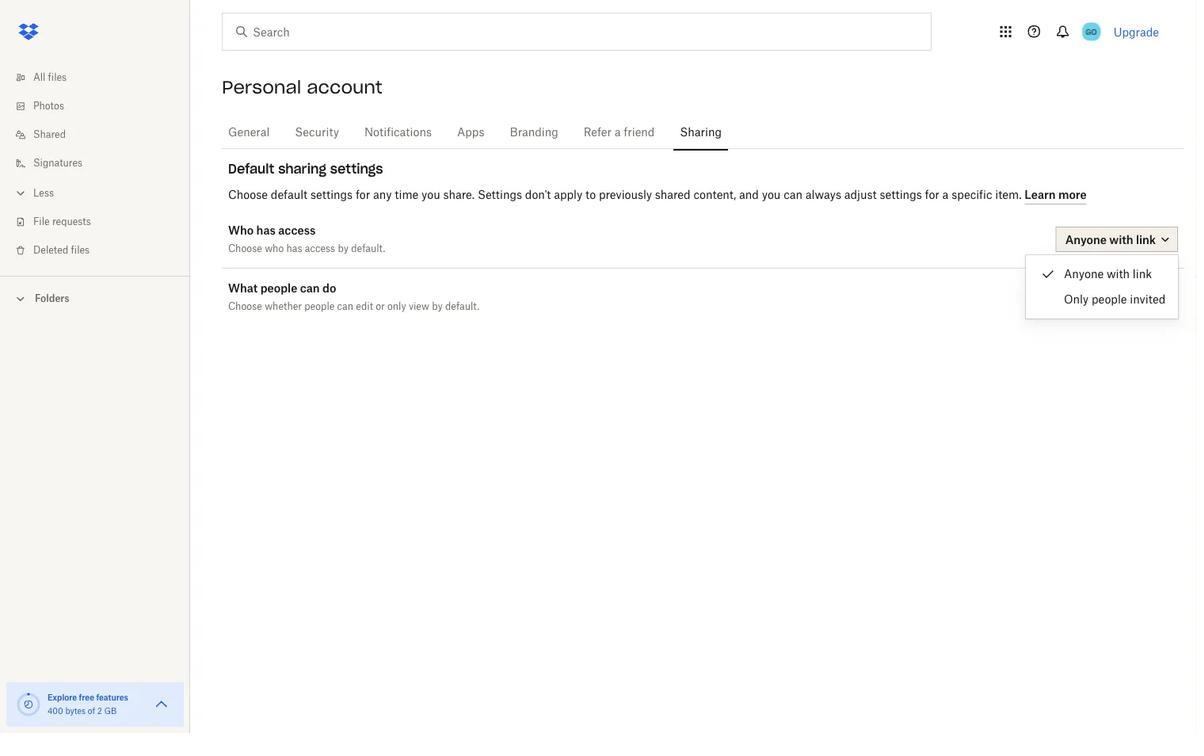 Task type: locate. For each thing, give the bounding box(es) containing it.
people
[[260, 281, 297, 295], [1092, 294, 1127, 305], [304, 302, 335, 312]]

sharing tab
[[674, 113, 728, 151]]

default.
[[351, 244, 385, 254], [445, 302, 480, 312]]

choose inside the who has access choose who has access by default.
[[228, 244, 262, 254]]

0 vertical spatial a
[[615, 127, 621, 138]]

only
[[388, 302, 406, 312]]

2 for from the left
[[925, 190, 940, 201]]

list
[[0, 54, 190, 276]]

choose
[[228, 190, 268, 201], [228, 244, 262, 254], [228, 302, 262, 312]]

edit
[[356, 302, 373, 312]]

files
[[48, 73, 67, 82], [71, 246, 90, 255]]

apply
[[554, 190, 583, 201]]

deleted files
[[33, 246, 90, 255]]

2 you from the left
[[762, 190, 781, 201]]

files right all
[[48, 73, 67, 82]]

notifications tab
[[358, 113, 438, 151]]

default. right view
[[445, 302, 480, 312]]

for left specific
[[925, 190, 940, 201]]

refer a friend
[[584, 127, 655, 138]]

only people invited
[[1064, 294, 1166, 305]]

1 vertical spatial files
[[71, 246, 90, 255]]

anyone
[[1064, 269, 1104, 280]]

quota usage element
[[16, 692, 41, 717]]

0 vertical spatial by
[[338, 244, 349, 254]]

2 horizontal spatial can
[[784, 190, 803, 201]]

upgrade link
[[1114, 25, 1159, 38]]

choose down "who"
[[228, 244, 262, 254]]

0 horizontal spatial by
[[338, 244, 349, 254]]

can left edit
[[337, 302, 353, 312]]

0 horizontal spatial a
[[615, 127, 621, 138]]

general tab
[[222, 113, 276, 151]]

1 horizontal spatial you
[[762, 190, 781, 201]]

branding
[[510, 127, 558, 138]]

all files link
[[13, 63, 190, 92]]

item.
[[996, 190, 1022, 201]]

2 horizontal spatial people
[[1092, 294, 1127, 305]]

tab list containing general
[[222, 111, 1185, 151]]

settings down default sharing settings
[[311, 190, 353, 201]]

a
[[615, 127, 621, 138], [943, 190, 949, 201]]

can left always
[[784, 190, 803, 201]]

for
[[356, 190, 370, 201], [925, 190, 940, 201]]

2 choose from the top
[[228, 244, 262, 254]]

settings up any
[[330, 160, 383, 177]]

file requests link
[[13, 208, 190, 236]]

access up do on the top left
[[305, 244, 335, 254]]

content,
[[694, 190, 736, 201]]

1 horizontal spatial default.
[[445, 302, 480, 312]]

0 horizontal spatial files
[[48, 73, 67, 82]]

0 horizontal spatial can
[[300, 281, 320, 295]]

1 vertical spatial choose
[[228, 244, 262, 254]]

400
[[48, 708, 63, 716]]

and
[[739, 190, 759, 201]]

has up who
[[256, 223, 276, 237]]

0 vertical spatial can
[[784, 190, 803, 201]]

default. up what people can do choose whether people can edit or only view by default.
[[351, 244, 385, 254]]

2 vertical spatial choose
[[228, 302, 262, 312]]

has right who
[[286, 244, 302, 254]]

settings
[[330, 160, 383, 177], [311, 190, 353, 201], [880, 190, 922, 201]]

1 horizontal spatial can
[[337, 302, 353, 312]]

0 vertical spatial choose
[[228, 190, 268, 201]]

for left any
[[356, 190, 370, 201]]

has
[[256, 223, 276, 237], [286, 244, 302, 254]]

what people can do choose whether people can edit or only view by default.
[[228, 281, 480, 312]]

1 vertical spatial has
[[286, 244, 302, 254]]

by up what people can do choose whether people can edit or only view by default.
[[338, 244, 349, 254]]

1 for from the left
[[356, 190, 370, 201]]

branding tab
[[504, 113, 565, 151]]

a left specific
[[943, 190, 949, 201]]

account
[[307, 76, 383, 98]]

choose down what
[[228, 302, 262, 312]]

file requests
[[33, 217, 91, 227]]

by right view
[[432, 302, 443, 312]]

people up whether
[[260, 281, 297, 295]]

time
[[395, 190, 419, 201]]

1 horizontal spatial for
[[925, 190, 940, 201]]

1 horizontal spatial by
[[432, 302, 443, 312]]

any
[[373, 190, 392, 201]]

of
[[88, 708, 95, 716]]

0 horizontal spatial for
[[356, 190, 370, 201]]

1 vertical spatial by
[[432, 302, 443, 312]]

anyone with link
[[1064, 269, 1152, 280]]

do
[[323, 281, 336, 295]]

can left do on the top left
[[300, 281, 320, 295]]

1 vertical spatial default.
[[445, 302, 480, 312]]

0 vertical spatial default.
[[351, 244, 385, 254]]

0 horizontal spatial default.
[[351, 244, 385, 254]]

0 horizontal spatial people
[[260, 281, 297, 295]]

less
[[33, 189, 54, 198]]

by
[[338, 244, 349, 254], [432, 302, 443, 312]]

a right the refer
[[615, 127, 621, 138]]

1 horizontal spatial files
[[71, 246, 90, 255]]

folders
[[35, 292, 69, 304]]

files for all files
[[48, 73, 67, 82]]

you
[[422, 190, 440, 201], [762, 190, 781, 201]]

features
[[96, 692, 128, 702]]

choose down default
[[228, 190, 268, 201]]

all
[[33, 73, 45, 82]]

tab list
[[222, 111, 1185, 151]]

personal account
[[222, 76, 383, 98]]

default. inside what people can do choose whether people can edit or only view by default.
[[445, 302, 480, 312]]

1 vertical spatial can
[[300, 281, 320, 295]]

access
[[278, 223, 316, 237], [305, 244, 335, 254]]

dropbox image
[[13, 16, 44, 48]]

files inside 'link'
[[71, 246, 90, 255]]

view
[[409, 302, 429, 312]]

list containing all files
[[0, 54, 190, 276]]

sharing
[[680, 127, 722, 138]]

security
[[295, 127, 339, 138]]

default
[[271, 190, 308, 201]]

sharing
[[278, 160, 326, 177]]

0 vertical spatial has
[[256, 223, 276, 237]]

0 horizontal spatial you
[[422, 190, 440, 201]]

choose inside what people can do choose whether people can edit or only view by default.
[[228, 302, 262, 312]]

shared
[[655, 190, 691, 201]]

whether
[[265, 302, 302, 312]]

explore free features 400 bytes of 2 gb
[[48, 692, 128, 716]]

files right deleted on the top left of page
[[71, 246, 90, 255]]

1 horizontal spatial a
[[943, 190, 949, 201]]

can
[[784, 190, 803, 201], [300, 281, 320, 295], [337, 302, 353, 312]]

people down do on the top left
[[304, 302, 335, 312]]

2 vertical spatial can
[[337, 302, 353, 312]]

1 choose from the top
[[228, 190, 268, 201]]

shared
[[33, 130, 66, 139]]

link
[[1133, 269, 1152, 280]]

3 choose from the top
[[228, 302, 262, 312]]

specific
[[952, 190, 992, 201]]

people down anyone with link
[[1092, 294, 1127, 305]]

1 vertical spatial a
[[943, 190, 949, 201]]

you right time in the left top of the page
[[422, 190, 440, 201]]

you right and
[[762, 190, 781, 201]]

adjust
[[845, 190, 877, 201]]

0 vertical spatial files
[[48, 73, 67, 82]]

access up who
[[278, 223, 316, 237]]

refer a friend tab
[[577, 113, 661, 151]]

signatures link
[[13, 149, 190, 178]]

1 horizontal spatial people
[[304, 302, 335, 312]]

settings
[[478, 190, 522, 201]]



Task type: vqa. For each thing, say whether or not it's contained in the screenshot.
1st you from the left
yes



Task type: describe. For each thing, give the bounding box(es) containing it.
signatures
[[33, 158, 82, 168]]

photos link
[[13, 92, 190, 120]]

1 vertical spatial access
[[305, 244, 335, 254]]

by inside what people can do choose whether people can edit or only view by default.
[[432, 302, 443, 312]]

who
[[228, 223, 254, 237]]

requests
[[52, 217, 91, 227]]

upgrade
[[1114, 25, 1159, 38]]

1 you from the left
[[422, 190, 440, 201]]

gb
[[104, 708, 117, 716]]

default
[[228, 160, 274, 177]]

notifications
[[365, 127, 432, 138]]

general
[[228, 127, 270, 138]]

file
[[33, 217, 50, 227]]

photos
[[33, 101, 64, 111]]

or
[[376, 302, 385, 312]]

share.
[[443, 190, 475, 201]]

personal
[[222, 76, 301, 98]]

invited
[[1130, 294, 1166, 305]]

don't
[[525, 190, 551, 201]]

settings right adjust
[[880, 190, 922, 201]]

previously
[[599, 190, 652, 201]]

settings for sharing
[[330, 160, 383, 177]]

bytes
[[65, 708, 86, 716]]

anyone with link radio item
[[1026, 262, 1179, 287]]

deleted files link
[[13, 236, 190, 265]]

less image
[[13, 185, 29, 201]]

by inside the who has access choose who has access by default.
[[338, 244, 349, 254]]

2
[[97, 708, 102, 716]]

settings for default
[[311, 190, 353, 201]]

people for invited
[[1092, 294, 1127, 305]]

security tab
[[289, 113, 346, 151]]

with
[[1107, 269, 1130, 280]]

refer
[[584, 127, 612, 138]]

only
[[1064, 294, 1089, 305]]

friend
[[624, 127, 655, 138]]

all files
[[33, 73, 67, 82]]

apps
[[457, 127, 485, 138]]

who
[[265, 244, 284, 254]]

what
[[228, 281, 258, 295]]

explore
[[48, 692, 77, 702]]

default. inside the who has access choose who has access by default.
[[351, 244, 385, 254]]

0 horizontal spatial has
[[256, 223, 276, 237]]

who has access choose who has access by default.
[[228, 223, 385, 254]]

shared link
[[13, 120, 190, 149]]

folders button
[[0, 286, 190, 309]]

0 vertical spatial access
[[278, 223, 316, 237]]

a inside tab
[[615, 127, 621, 138]]

free
[[79, 692, 94, 702]]

default sharing settings
[[228, 160, 383, 177]]

to
[[586, 190, 596, 201]]

files for deleted files
[[71, 246, 90, 255]]

apps tab
[[451, 113, 491, 151]]

always
[[806, 190, 842, 201]]

people for can
[[260, 281, 297, 295]]

deleted
[[33, 246, 68, 255]]

choose default settings for any time you share. settings don't apply to previously shared content, and you can always adjust settings for a specific item.
[[228, 190, 1025, 201]]

1 horizontal spatial has
[[286, 244, 302, 254]]



